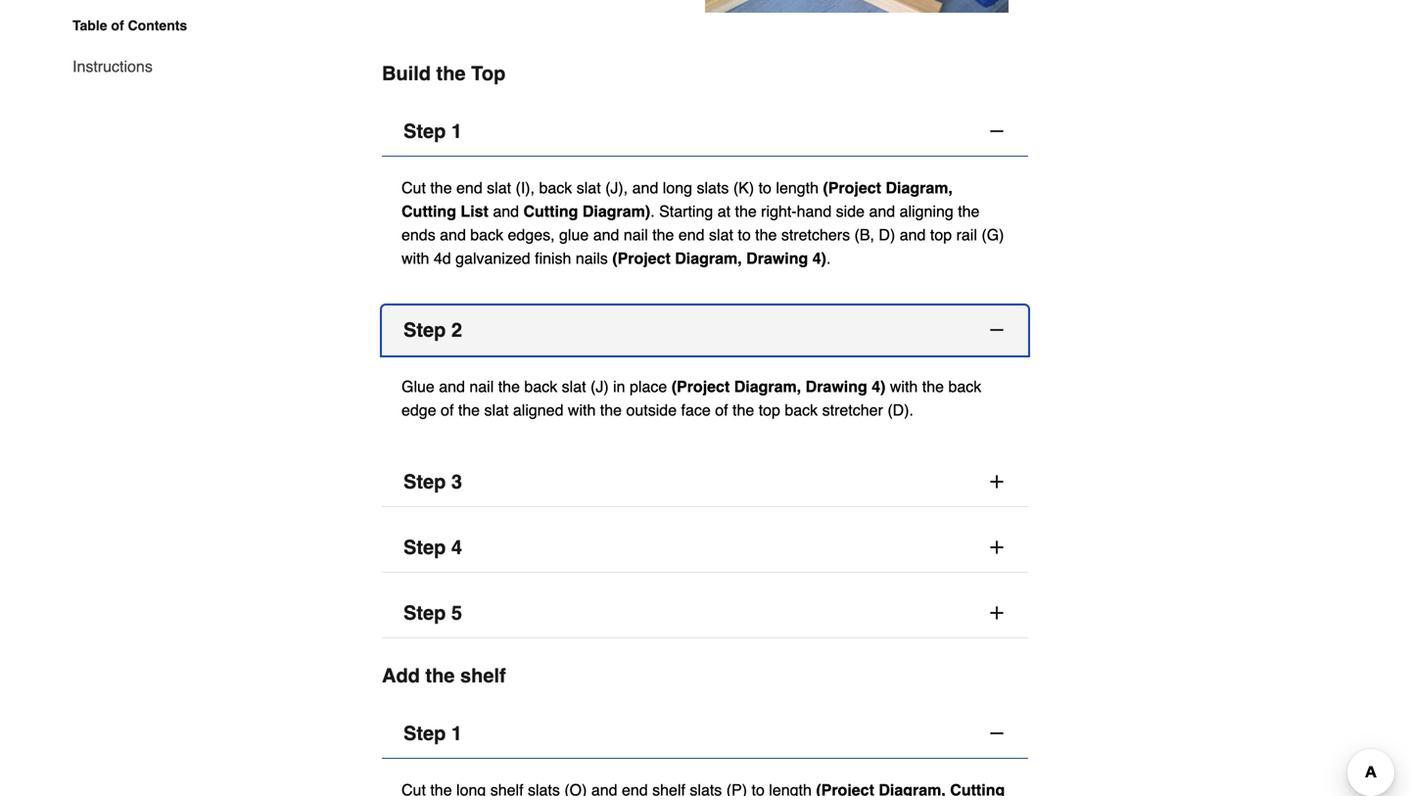 Task type: locate. For each thing, give the bounding box(es) containing it.
step 2 button
[[382, 306, 1029, 356]]

0 horizontal spatial top
[[759, 401, 781, 419]]

back
[[539, 179, 572, 197], [471, 226, 504, 244], [525, 378, 558, 396], [949, 378, 982, 396], [785, 401, 818, 419]]

end up list
[[457, 179, 483, 197]]

0 horizontal spatial (project
[[613, 249, 671, 267]]

0 vertical spatial top
[[931, 226, 952, 244]]

1 vertical spatial nail
[[470, 378, 494, 396]]

4
[[452, 536, 462, 559]]

1 horizontal spatial 4)
[[872, 378, 886, 396]]

0 vertical spatial diagram,
[[886, 179, 953, 197]]

glue
[[559, 226, 589, 244]]

of right table
[[111, 18, 124, 33]]

drawing
[[747, 249, 809, 267], [806, 378, 868, 396]]

step up cut
[[404, 120, 446, 143]]

minus image for add the shelf
[[988, 724, 1007, 744]]

2 horizontal spatial (project
[[823, 179, 882, 197]]

0 horizontal spatial 4)
[[813, 249, 827, 267]]

at
[[718, 202, 731, 220]]

1 horizontal spatial top
[[931, 226, 952, 244]]

2 horizontal spatial of
[[715, 401, 728, 419]]

.
[[651, 202, 655, 220], [827, 249, 831, 267]]

1 step 1 button from the top
[[382, 107, 1029, 157]]

top inside . starting at the right-hand side and aligning the ends and back edges, glue and nail the end slat to the stretchers (b, d) and top rail (g) with 4d galvanized finish nails
[[931, 226, 952, 244]]

length
[[776, 179, 819, 197]]

5
[[452, 602, 462, 625]]

(d).
[[888, 401, 914, 419]]

drawing up stretcher
[[806, 378, 868, 396]]

1 for shelf
[[452, 722, 462, 745]]

slat
[[487, 179, 511, 197], [577, 179, 601, 197], [709, 226, 734, 244], [562, 378, 586, 396], [484, 401, 509, 419]]

1 vertical spatial 4)
[[872, 378, 886, 396]]

diagram,
[[886, 179, 953, 197], [675, 249, 742, 267], [734, 378, 802, 396]]

(j)
[[591, 378, 609, 396]]

step down add the shelf
[[404, 722, 446, 745]]

with down ends
[[402, 249, 430, 267]]

a woman fastening supports between the base and center rail with a kobalt drill driver. image
[[705, 0, 1009, 13]]

step 5 button
[[382, 589, 1029, 639]]

step left 4
[[404, 536, 446, 559]]

0 vertical spatial plus image
[[988, 472, 1007, 492]]

cutting up ends
[[402, 202, 457, 220]]

2 vertical spatial with
[[568, 401, 596, 419]]

diagram, down at
[[675, 249, 742, 267]]

cut
[[402, 179, 426, 197]]

cutting up edges,
[[524, 202, 578, 220]]

(project inside (project diagram, cutting list
[[823, 179, 882, 197]]

step 3
[[404, 471, 462, 493]]

. left starting
[[651, 202, 655, 220]]

0 horizontal spatial to
[[738, 226, 751, 244]]

top inside with the back edge of the slat aligned with the outside face of the top back stretcher (d).
[[759, 401, 781, 419]]

step inside button
[[404, 471, 446, 493]]

4) up stretcher
[[872, 378, 886, 396]]

0 horizontal spatial cutting
[[402, 202, 457, 220]]

1 1 from the top
[[452, 120, 462, 143]]

step 1
[[404, 120, 462, 143], [404, 722, 462, 745]]

and
[[633, 179, 659, 197], [493, 202, 519, 220], [869, 202, 896, 220], [440, 226, 466, 244], [593, 226, 620, 244], [900, 226, 926, 244], [439, 378, 465, 396]]

diagram, inside (project diagram, cutting list
[[886, 179, 953, 197]]

2
[[452, 319, 462, 341]]

step 3 button
[[382, 457, 1029, 507]]

slat up (project diagram, drawing 4) .
[[709, 226, 734, 244]]

1 horizontal spatial nail
[[624, 226, 648, 244]]

4)
[[813, 249, 827, 267], [872, 378, 886, 396]]

0 horizontal spatial .
[[651, 202, 655, 220]]

drawing down stretchers
[[747, 249, 809, 267]]

table of contents
[[72, 18, 187, 33]]

top left rail
[[931, 226, 952, 244]]

step for step 5 button
[[404, 602, 446, 625]]

2 minus image from the top
[[988, 724, 1007, 744]]

4 step from the top
[[404, 536, 446, 559]]

plus image
[[988, 472, 1007, 492], [988, 603, 1007, 623]]

(project up side on the right of the page
[[823, 179, 882, 197]]

build the top
[[382, 62, 506, 85]]

to right (k)
[[759, 179, 772, 197]]

(project for (project diagram, cutting list
[[823, 179, 882, 197]]

0 vertical spatial to
[[759, 179, 772, 197]]

slat left "aligned"
[[484, 401, 509, 419]]

step left 3
[[404, 471, 446, 493]]

step
[[404, 120, 446, 143], [404, 319, 446, 341], [404, 471, 446, 493], [404, 536, 446, 559], [404, 602, 446, 625], [404, 722, 446, 745]]

cutting
[[402, 202, 457, 220], [524, 202, 578, 220]]

of right edge
[[441, 401, 454, 419]]

1 vertical spatial .
[[827, 249, 831, 267]]

face
[[681, 401, 711, 419]]

(k)
[[734, 179, 755, 197]]

starting
[[659, 202, 713, 220]]

0 vertical spatial minus image
[[988, 121, 1007, 141]]

0 vertical spatial step 1 button
[[382, 107, 1029, 157]]

1 vertical spatial step 1
[[404, 722, 462, 745]]

(b,
[[855, 226, 875, 244]]

6 step from the top
[[404, 722, 446, 745]]

d)
[[879, 226, 896, 244]]

step 1 for build
[[404, 120, 462, 143]]

1 vertical spatial 1
[[452, 722, 462, 745]]

add the shelf
[[382, 665, 506, 687]]

0 vertical spatial with
[[402, 249, 430, 267]]

in
[[613, 378, 626, 396]]

1 vertical spatial drawing
[[806, 378, 868, 396]]

0 horizontal spatial with
[[402, 249, 430, 267]]

1 vertical spatial minus image
[[988, 724, 1007, 744]]

plus image for step 3
[[988, 472, 1007, 492]]

plus image down plus icon
[[988, 603, 1007, 623]]

nail right the glue
[[470, 378, 494, 396]]

contents
[[128, 18, 187, 33]]

slat inside . starting at the right-hand side and aligning the ends and back edges, glue and nail the end slat to the stretchers (b, d) and top rail (g) with 4d galvanized finish nails
[[709, 226, 734, 244]]

shelf
[[460, 665, 506, 687]]

with up (d).
[[890, 378, 918, 396]]

plus image inside step 3 button
[[988, 472, 1007, 492]]

5 step from the top
[[404, 602, 446, 625]]

1 horizontal spatial end
[[679, 226, 705, 244]]

0 vertical spatial 1
[[452, 120, 462, 143]]

step for the step 4 button
[[404, 536, 446, 559]]

3 step from the top
[[404, 471, 446, 493]]

1 horizontal spatial of
[[441, 401, 454, 419]]

1 vertical spatial step 1 button
[[382, 709, 1029, 759]]

1 plus image from the top
[[988, 472, 1007, 492]]

1 vertical spatial end
[[679, 226, 705, 244]]

(j),
[[606, 179, 628, 197]]

with
[[402, 249, 430, 267], [890, 378, 918, 396], [568, 401, 596, 419]]

(project
[[823, 179, 882, 197], [613, 249, 671, 267], [672, 378, 730, 396]]

1 vertical spatial diagram,
[[675, 249, 742, 267]]

1 horizontal spatial (project
[[672, 378, 730, 396]]

1 vertical spatial top
[[759, 401, 781, 419]]

diagram, up "aligning" at the right top of page
[[886, 179, 953, 197]]

1
[[452, 120, 462, 143], [452, 722, 462, 745]]

place
[[630, 378, 667, 396]]

top
[[471, 62, 506, 85]]

0 vertical spatial .
[[651, 202, 655, 220]]

plus image up plus icon
[[988, 472, 1007, 492]]

back inside . starting at the right-hand side and aligning the ends and back edges, glue and nail the end slat to the stretchers (b, d) and top rail (g) with 4d galvanized finish nails
[[471, 226, 504, 244]]

2 step from the top
[[404, 319, 446, 341]]

minus image
[[988, 121, 1007, 141], [988, 724, 1007, 744]]

plus image inside step 5 button
[[988, 603, 1007, 623]]

end
[[457, 179, 483, 197], [679, 226, 705, 244]]

(project right nails
[[613, 249, 671, 267]]

to up (project diagram, drawing 4) .
[[738, 226, 751, 244]]

step 1 down add the shelf
[[404, 722, 462, 745]]

2 horizontal spatial with
[[890, 378, 918, 396]]

step 5
[[404, 602, 462, 625]]

1 minus image from the top
[[988, 121, 1007, 141]]

with the back edge of the slat aligned with the outside face of the top back stretcher (d).
[[402, 378, 982, 419]]

1 vertical spatial (project
[[613, 249, 671, 267]]

(project up face
[[672, 378, 730, 396]]

step for step 3 button
[[404, 471, 446, 493]]

1 horizontal spatial .
[[827, 249, 831, 267]]

cutting inside (project diagram, cutting list
[[402, 202, 457, 220]]

1 step 1 from the top
[[404, 120, 462, 143]]

1 vertical spatial with
[[890, 378, 918, 396]]

diagram, down step 2 button
[[734, 378, 802, 396]]

. starting at the right-hand side and aligning the ends and back edges, glue and nail the end slat to the stretchers (b, d) and top rail (g) with 4d galvanized finish nails
[[402, 202, 1005, 267]]

top right face
[[759, 401, 781, 419]]

of right face
[[715, 401, 728, 419]]

. inside . starting at the right-hand side and aligning the ends and back edges, glue and nail the end slat to the stretchers (b, d) and top rail (g) with 4d galvanized finish nails
[[651, 202, 655, 220]]

2 plus image from the top
[[988, 603, 1007, 623]]

top
[[931, 226, 952, 244], [759, 401, 781, 419]]

with down (j)
[[568, 401, 596, 419]]

2 step 1 from the top
[[404, 722, 462, 745]]

of
[[111, 18, 124, 33], [441, 401, 454, 419], [715, 401, 728, 419]]

0 vertical spatial (project
[[823, 179, 882, 197]]

nail down diagram)
[[624, 226, 648, 244]]

edges,
[[508, 226, 555, 244]]

2 vertical spatial (project
[[672, 378, 730, 396]]

step 1 button
[[382, 107, 1029, 157], [382, 709, 1029, 759]]

to
[[759, 179, 772, 197], [738, 226, 751, 244]]

0 vertical spatial step 1
[[404, 120, 462, 143]]

1 step from the top
[[404, 120, 446, 143]]

edge
[[402, 401, 437, 419]]

1 vertical spatial to
[[738, 226, 751, 244]]

aligned
[[513, 401, 564, 419]]

2 step 1 button from the top
[[382, 709, 1029, 759]]

2 1 from the top
[[452, 722, 462, 745]]

1 horizontal spatial cutting
[[524, 202, 578, 220]]

and right the glue
[[439, 378, 465, 396]]

step left 2
[[404, 319, 446, 341]]

step 4 button
[[382, 523, 1029, 573]]

1 cutting from the left
[[402, 202, 457, 220]]

list
[[461, 202, 489, 220]]

and right 'd)'
[[900, 226, 926, 244]]

hand
[[797, 202, 832, 220]]

0 vertical spatial end
[[457, 179, 483, 197]]

1 horizontal spatial to
[[759, 179, 772, 197]]

galvanized
[[456, 249, 531, 267]]

4) down stretchers
[[813, 249, 827, 267]]

the
[[436, 62, 466, 85], [430, 179, 452, 197], [735, 202, 757, 220], [958, 202, 980, 220], [653, 226, 674, 244], [755, 226, 777, 244], [498, 378, 520, 396], [923, 378, 944, 396], [458, 401, 480, 419], [600, 401, 622, 419], [733, 401, 755, 419], [426, 665, 455, 687]]

0 horizontal spatial nail
[[470, 378, 494, 396]]

. down stretchers
[[827, 249, 831, 267]]

1 down add the shelf
[[452, 722, 462, 745]]

1 down build the top
[[452, 120, 462, 143]]

finish
[[535, 249, 572, 267]]

nail
[[624, 226, 648, 244], [470, 378, 494, 396]]

1 vertical spatial plus image
[[988, 603, 1007, 623]]

step 1 down build the top
[[404, 120, 462, 143]]

0 vertical spatial nail
[[624, 226, 648, 244]]

slat left (j)
[[562, 378, 586, 396]]

end down starting
[[679, 226, 705, 244]]

step left 5
[[404, 602, 446, 625]]



Task type: describe. For each thing, give the bounding box(es) containing it.
step for step 2 button
[[404, 319, 446, 341]]

1 for top
[[452, 120, 462, 143]]

to inside . starting at the right-hand side and aligning the ends and back edges, glue and nail the end slat to the stretchers (b, d) and top rail (g) with 4d galvanized finish nails
[[738, 226, 751, 244]]

glue
[[402, 378, 435, 396]]

diagram, for (project diagram, drawing 4) .
[[675, 249, 742, 267]]

right-
[[761, 202, 797, 220]]

step 2
[[404, 319, 462, 341]]

minus image for build the top
[[988, 121, 1007, 141]]

slat left (i),
[[487, 179, 511, 197]]

and up 4d
[[440, 226, 466, 244]]

cut the end slat (i), back slat (j), and long slats (k) to length
[[402, 179, 823, 197]]

plus image
[[988, 538, 1007, 557]]

and up 'd)'
[[869, 202, 896, 220]]

end inside . starting at the right-hand side and aligning the ends and back edges, glue and nail the end slat to the stretchers (b, d) and top rail (g) with 4d galvanized finish nails
[[679, 226, 705, 244]]

stretcher
[[823, 401, 884, 419]]

slat inside with the back edge of the slat aligned with the outside face of the top back stretcher (d).
[[484, 401, 509, 419]]

instructions link
[[72, 43, 153, 78]]

(project diagram, drawing 4) .
[[613, 249, 831, 267]]

step 4
[[404, 536, 462, 559]]

and right (j),
[[633, 179, 659, 197]]

add
[[382, 665, 420, 687]]

step 1 button for build the top
[[382, 107, 1029, 157]]

build
[[382, 62, 431, 85]]

(g)
[[982, 226, 1005, 244]]

and cutting diagram)
[[493, 202, 651, 220]]

0 horizontal spatial of
[[111, 18, 124, 33]]

0 vertical spatial drawing
[[747, 249, 809, 267]]

3
[[452, 471, 462, 493]]

instructions
[[72, 57, 153, 75]]

outside
[[627, 401, 677, 419]]

0 horizontal spatial end
[[457, 179, 483, 197]]

(i),
[[516, 179, 535, 197]]

0 vertical spatial 4)
[[813, 249, 827, 267]]

step 1 for add
[[404, 722, 462, 745]]

rail
[[957, 226, 978, 244]]

(project diagram, cutting list
[[402, 179, 953, 220]]

nails
[[576, 249, 608, 267]]

long
[[663, 179, 693, 197]]

2 cutting from the left
[[524, 202, 578, 220]]

ends
[[402, 226, 436, 244]]

glue and nail the back slat (j) in place (project diagram, drawing 4)
[[402, 378, 886, 396]]

side
[[836, 202, 865, 220]]

slat left (j),
[[577, 179, 601, 197]]

2 vertical spatial diagram,
[[734, 378, 802, 396]]

slats
[[697, 179, 729, 197]]

diagram, for (project diagram, cutting list
[[886, 179, 953, 197]]

table
[[72, 18, 107, 33]]

and down (i),
[[493, 202, 519, 220]]

table of contents element
[[57, 16, 187, 78]]

nail inside . starting at the right-hand side and aligning the ends and back edges, glue and nail the end slat to the stretchers (b, d) and top rail (g) with 4d galvanized finish nails
[[624, 226, 648, 244]]

with inside . starting at the right-hand side and aligning the ends and back edges, glue and nail the end slat to the stretchers (b, d) and top rail (g) with 4d galvanized finish nails
[[402, 249, 430, 267]]

(project for (project diagram, drawing 4) .
[[613, 249, 671, 267]]

minus image
[[988, 320, 1007, 340]]

plus image for step 5
[[988, 603, 1007, 623]]

stretchers
[[782, 226, 850, 244]]

aligning
[[900, 202, 954, 220]]

step 1 button for add the shelf
[[382, 709, 1029, 759]]

4d
[[434, 249, 451, 267]]

diagram)
[[583, 202, 651, 220]]

and down diagram)
[[593, 226, 620, 244]]

1 horizontal spatial with
[[568, 401, 596, 419]]



Task type: vqa. For each thing, say whether or not it's contained in the screenshot.
"(g)" on the right top of page
yes



